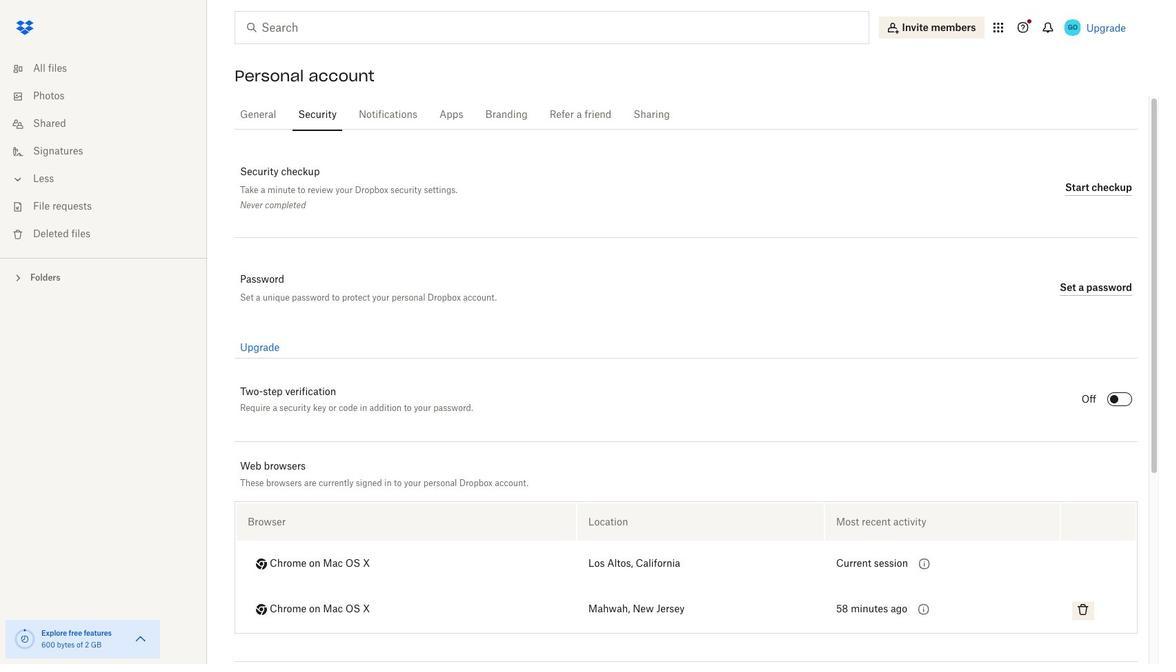 Task type: locate. For each thing, give the bounding box(es) containing it.
Search text field
[[262, 19, 841, 36]]

dropbox image
[[11, 14, 39, 41]]

list
[[0, 47, 207, 258]]

tab list
[[235, 97, 1138, 132]]



Task type: describe. For each thing, give the bounding box(es) containing it.
end session element
[[1062, 504, 1136, 541]]

quota usage progress bar
[[14, 629, 36, 651]]

less image
[[11, 173, 25, 186]]

quota usage image
[[14, 629, 36, 651]]



Task type: vqa. For each thing, say whether or not it's contained in the screenshot.
PDF associated with Business
no



